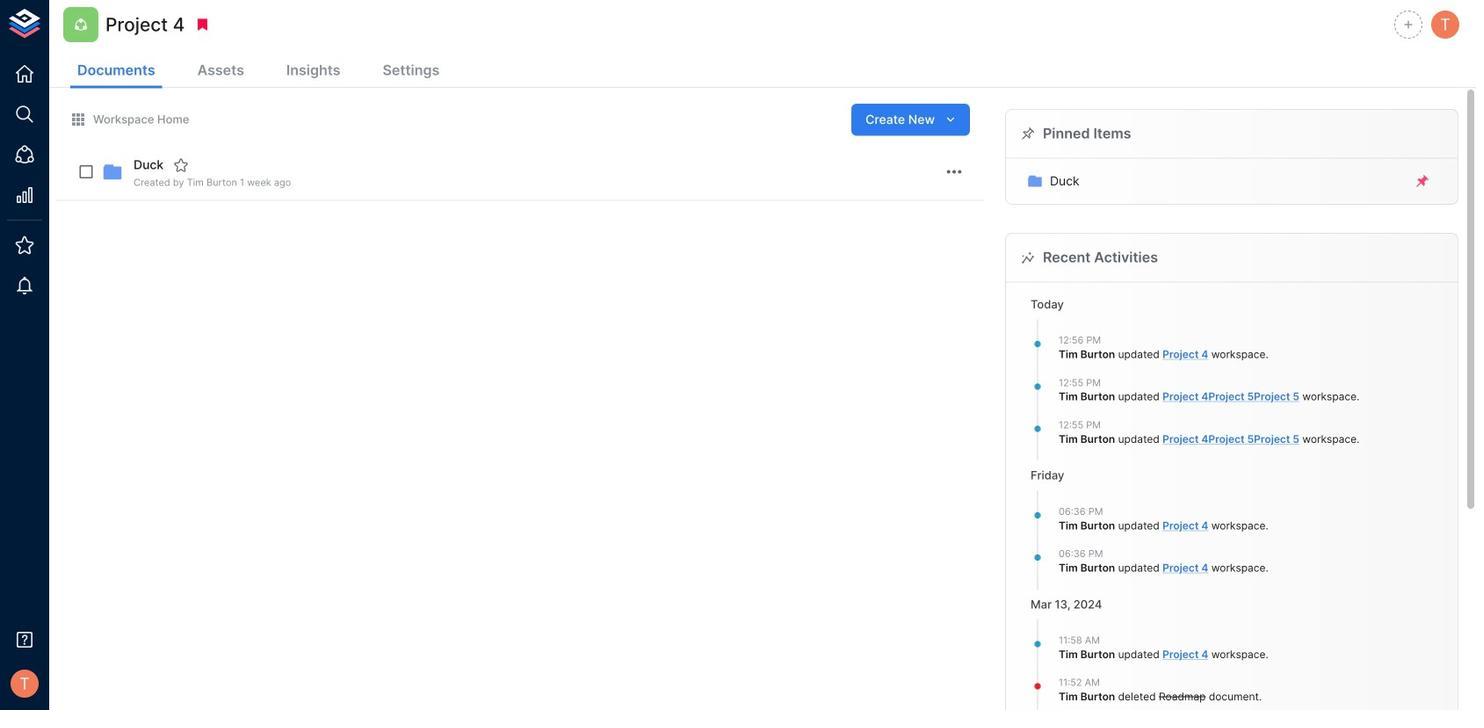 Task type: vqa. For each thing, say whether or not it's contained in the screenshot.
"Hide Wiki" ICON
no



Task type: describe. For each thing, give the bounding box(es) containing it.
remove bookmark image
[[195, 17, 210, 33]]



Task type: locate. For each thing, give the bounding box(es) containing it.
unpin image
[[1415, 173, 1431, 189]]

favorite image
[[173, 157, 189, 173]]



